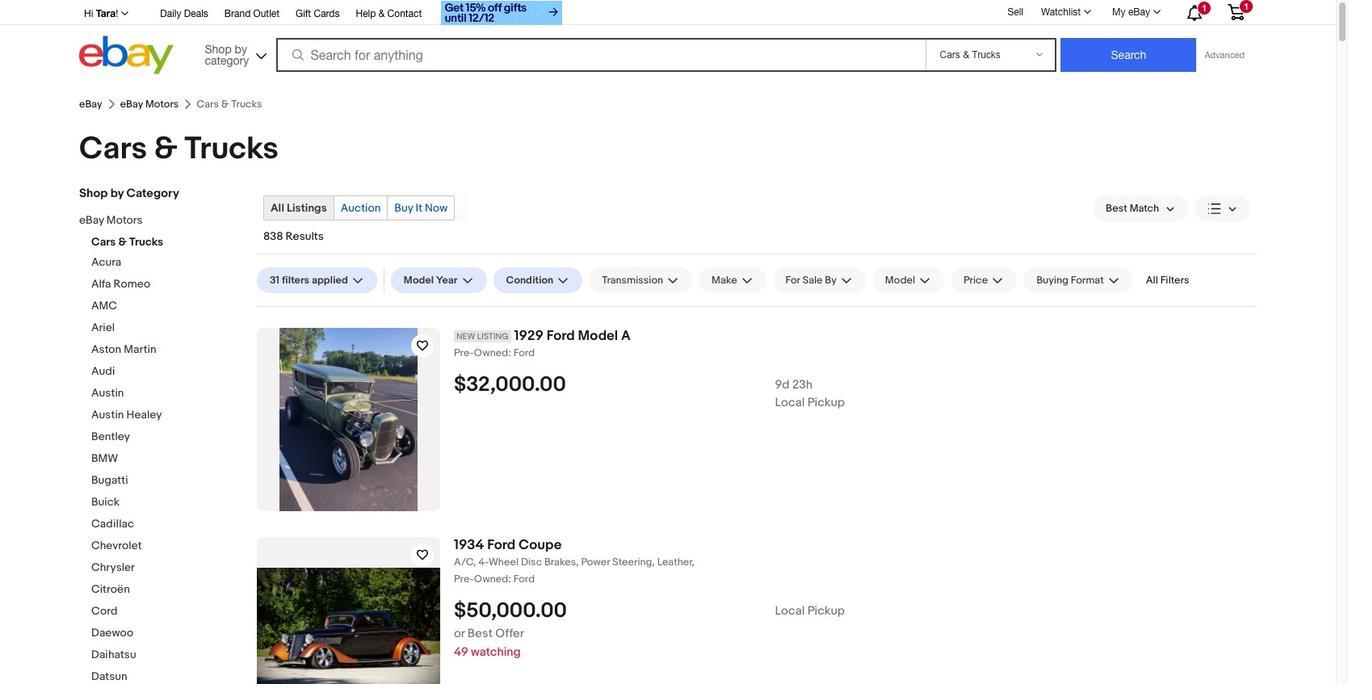 Task type: describe. For each thing, give the bounding box(es) containing it.
all for all listings
[[271, 201, 284, 215]]

account navigation
[[75, 0, 1257, 27]]

daihatsu link
[[91, 648, 245, 663]]

pickup inside local pickup or best offer 49 watching
[[808, 603, 845, 619]]

cadillac
[[91, 517, 134, 531]]

results
[[286, 229, 324, 243]]

martin
[[124, 343, 157, 356]]

buying format
[[1037, 274, 1104, 287]]

citroën
[[91, 583, 130, 596]]

chrysler
[[91, 561, 135, 574]]

1 horizontal spatial trucks
[[184, 130, 279, 168]]

pickup inside 9d 23h local pickup
[[808, 395, 845, 410]]

chrysler link
[[91, 561, 245, 576]]

ford up wheel
[[487, 537, 516, 553]]

by for category
[[235, 42, 247, 55]]

ariel link
[[91, 321, 245, 336]]

gift
[[296, 8, 311, 19]]

chevrolet
[[91, 539, 142, 553]]

by
[[825, 274, 837, 287]]

none submit inside shop by category banner
[[1061, 38, 1197, 72]]

datsun link
[[91, 670, 245, 684]]

ford down 1929
[[514, 346, 535, 359]]

& for contact
[[379, 8, 385, 19]]

disc
[[521, 556, 542, 569]]

contact
[[387, 8, 422, 19]]

ebay motors
[[120, 98, 179, 111]]

acura
[[91, 255, 121, 269]]

sale
[[803, 274, 823, 287]]

1 for the 1 dropdown button
[[1202, 3, 1207, 13]]

coupe
[[519, 537, 562, 553]]

best inside local pickup or best offer 49 watching
[[468, 626, 493, 641]]

sell link
[[1001, 6, 1031, 17]]

transmission button
[[589, 267, 692, 293]]

filters
[[282, 274, 310, 287]]

ebay for ebay motors cars & trucks acura alfa romeo amc ariel aston martin audi austin austin healey bentley bmw bugatti buick cadillac chevrolet chrysler citroën cord daewoo daihatsu datsun
[[79, 213, 104, 227]]

brand
[[224, 8, 251, 19]]

for sale by
[[786, 274, 837, 287]]

local inside 9d 23h local pickup
[[775, 395, 805, 410]]

ford down disc
[[514, 573, 535, 586]]

outlet
[[253, 8, 280, 19]]

cars inside the ebay motors cars & trucks acura alfa romeo amc ariel aston martin audi austin austin healey bentley bmw bugatti buick cadillac chevrolet chrysler citroën cord daewoo daihatsu datsun
[[91, 235, 116, 249]]

aston martin link
[[91, 343, 245, 358]]

model for model year
[[404, 274, 434, 287]]

brand outlet
[[224, 8, 280, 19]]

leather,
[[657, 556, 695, 569]]

match
[[1130, 202, 1159, 215]]

deals
[[184, 8, 208, 19]]

ebay motors cars & trucks acura alfa romeo amc ariel aston martin audi austin austin healey bentley bmw bugatti buick cadillac chevrolet chrysler citroën cord daewoo daihatsu datsun
[[79, 213, 163, 684]]

brakes,
[[544, 556, 579, 569]]

year
[[436, 274, 458, 287]]

model inside new listing 1929 ford model a pre-owned : ford
[[578, 328, 618, 344]]

cord link
[[91, 604, 245, 620]]

buick link
[[91, 495, 245, 511]]

1 link
[[1218, 0, 1255, 23]]

model year
[[404, 274, 458, 287]]

healey
[[126, 408, 162, 422]]

price button
[[951, 267, 1017, 293]]

bmw
[[91, 452, 118, 465]]

$32,000.00
[[454, 372, 566, 397]]

0 vertical spatial ebay motors link
[[120, 98, 179, 111]]

help & contact link
[[356, 6, 422, 23]]

sell
[[1008, 6, 1024, 17]]

bentley
[[91, 430, 130, 444]]

shop by category banner
[[75, 0, 1257, 78]]

condition button
[[493, 267, 583, 293]]

1 for '1' link
[[1244, 2, 1249, 11]]

steering,
[[612, 556, 655, 569]]

offer
[[496, 626, 524, 641]]

: inside 1934 ford coupe a/c, 4-wheel disc brakes, power steering, leather, pre-owned : ford
[[508, 573, 511, 586]]

buick
[[91, 495, 120, 509]]

austin link
[[91, 386, 245, 402]]

now
[[425, 201, 448, 215]]

1934 ford coupe image
[[257, 568, 440, 684]]

it
[[416, 201, 423, 215]]

for sale by button
[[773, 267, 866, 293]]

31 filters applied
[[270, 274, 348, 287]]

ebay inside account navigation
[[1129, 6, 1151, 18]]

acura link
[[91, 255, 245, 271]]

get an extra 15% off image
[[441, 1, 563, 25]]

: inside new listing 1929 ford model a pre-owned : ford
[[508, 346, 511, 359]]

& inside the ebay motors cars & trucks acura alfa romeo amc ariel aston martin audi austin austin healey bentley bmw bugatti buick cadillac chevrolet chrysler citroën cord daewoo daihatsu datsun
[[118, 235, 127, 249]]

alfa romeo link
[[91, 277, 245, 292]]

chevrolet link
[[91, 539, 245, 554]]

1934
[[454, 537, 484, 553]]

9d 23h local pickup
[[775, 377, 845, 410]]

1934 ford coupe link
[[454, 537, 1257, 554]]

listings
[[287, 201, 327, 215]]

condition
[[506, 274, 554, 287]]

1 austin from the top
[[91, 386, 124, 400]]

shop by category
[[205, 42, 249, 67]]

price
[[964, 274, 988, 287]]

help
[[356, 8, 376, 19]]

amc link
[[91, 299, 245, 314]]

audi link
[[91, 364, 245, 380]]

tara
[[96, 7, 116, 19]]

make
[[712, 274, 737, 287]]

pre- inside 1934 ford coupe a/c, 4-wheel disc brakes, power steering, leather, pre-owned : ford
[[454, 573, 474, 586]]



Task type: vqa. For each thing, say whether or not it's contained in the screenshot.
bottom Shop
yes



Task type: locate. For each thing, give the bounding box(es) containing it.
1 vertical spatial ebay motors link
[[79, 213, 233, 229]]

pickup down a/c, 4-wheel disc brakes, power steering, leather, text box
[[808, 603, 845, 619]]

by for category
[[110, 186, 124, 201]]

49
[[454, 645, 468, 660]]

by inside shop by category
[[235, 42, 247, 55]]

power
[[581, 556, 610, 569]]

None submit
[[1061, 38, 1197, 72]]

motors for ebay motors cars & trucks acura alfa romeo amc ariel aston martin audi austin austin healey bentley bmw bugatti buick cadillac chevrolet chrysler citroën cord daewoo daihatsu datsun
[[106, 213, 143, 227]]

None text field
[[454, 346, 1257, 360], [454, 573, 1257, 586], [454, 346, 1257, 360], [454, 573, 1257, 586]]

0 vertical spatial by
[[235, 42, 247, 55]]

view: list view image
[[1208, 200, 1238, 217]]

1 pre- from the top
[[454, 346, 474, 359]]

model for model
[[885, 274, 915, 287]]

ebay for ebay motors
[[120, 98, 143, 111]]

bentley link
[[91, 430, 245, 445]]

all left filters
[[1146, 274, 1158, 287]]

1 owned from the top
[[474, 346, 508, 359]]

model left year
[[404, 274, 434, 287]]

838 results
[[263, 229, 324, 243]]

ebay right ebay link in the top left of the page
[[120, 98, 143, 111]]

1 vertical spatial austin
[[91, 408, 124, 422]]

daily deals link
[[160, 6, 208, 23]]

advanced link
[[1197, 39, 1253, 71]]

2 owned from the top
[[474, 573, 508, 586]]

$50,000.00
[[454, 599, 567, 624]]

shop by category button
[[198, 36, 270, 71]]

daewoo
[[91, 626, 133, 640]]

bugatti
[[91, 473, 128, 487]]

1 button
[[1173, 1, 1215, 23]]

1 vertical spatial &
[[154, 130, 178, 168]]

0 vertical spatial all
[[271, 201, 284, 215]]

1 local from the top
[[775, 395, 805, 410]]

0 vertical spatial local
[[775, 395, 805, 410]]

ebay up acura
[[79, 213, 104, 227]]

best inside dropdown button
[[1106, 202, 1128, 215]]

0 vertical spatial shop
[[205, 42, 232, 55]]

buying
[[1037, 274, 1069, 287]]

all inside button
[[1146, 274, 1158, 287]]

make button
[[699, 267, 766, 293]]

best match button
[[1093, 196, 1188, 221]]

audi
[[91, 364, 115, 378]]

motors inside the ebay motors cars & trucks acura alfa romeo amc ariel aston martin audi austin austin healey bentley bmw bugatti buick cadillac chevrolet chrysler citroën cord daewoo daihatsu datsun
[[106, 213, 143, 227]]

motors down shop by category
[[106, 213, 143, 227]]

ebay right my
[[1129, 6, 1151, 18]]

for
[[786, 274, 800, 287]]

1 vertical spatial best
[[468, 626, 493, 641]]

A/C, 4-Wheel Disc Brakes, Power Steering, Leather, text field
[[454, 556, 1257, 569]]

owned down 4- on the left bottom of the page
[[474, 573, 508, 586]]

& up acura
[[118, 235, 127, 249]]

pickup
[[808, 395, 845, 410], [808, 603, 845, 619]]

trucks inside the ebay motors cars & trucks acura alfa romeo amc ariel aston martin audi austin austin healey bentley bmw bugatti buick cadillac chevrolet chrysler citroën cord daewoo daihatsu datsun
[[129, 235, 163, 249]]

& for trucks
[[154, 130, 178, 168]]

0 horizontal spatial motors
[[106, 213, 143, 227]]

new
[[456, 331, 475, 342]]

model inside model year dropdown button
[[404, 274, 434, 287]]

& inside account navigation
[[379, 8, 385, 19]]

1929 ford model a image
[[280, 328, 417, 511]]

0 horizontal spatial &
[[118, 235, 127, 249]]

1 horizontal spatial best
[[1106, 202, 1128, 215]]

&
[[379, 8, 385, 19], [154, 130, 178, 168], [118, 235, 127, 249]]

austin healey link
[[91, 408, 245, 423]]

1 horizontal spatial shop
[[205, 42, 232, 55]]

model inside model dropdown button
[[885, 274, 915, 287]]

datsun
[[91, 670, 127, 684]]

:
[[508, 346, 511, 359], [508, 573, 511, 586]]

shop
[[205, 42, 232, 55], [79, 186, 108, 201]]

0 vertical spatial :
[[508, 346, 511, 359]]

all
[[271, 201, 284, 215], [1146, 274, 1158, 287]]

shop for shop by category
[[79, 186, 108, 201]]

1 vertical spatial pre-
[[454, 573, 474, 586]]

romeo
[[114, 277, 150, 291]]

0 vertical spatial owned
[[474, 346, 508, 359]]

pickup down 23h
[[808, 395, 845, 410]]

gift cards
[[296, 8, 340, 19]]

pre- inside new listing 1929 ford model a pre-owned : ford
[[454, 346, 474, 359]]

by left category
[[110, 186, 124, 201]]

1 vertical spatial cars
[[91, 235, 116, 249]]

shop for shop by category
[[205, 42, 232, 55]]

1 vertical spatial owned
[[474, 573, 508, 586]]

cars up shop by category
[[79, 130, 147, 168]]

0 horizontal spatial trucks
[[129, 235, 163, 249]]

ebay left ebay motors
[[79, 98, 102, 111]]

23h
[[793, 377, 813, 392]]

pre-
[[454, 346, 474, 359], [454, 573, 474, 586]]

cars & trucks
[[79, 130, 279, 168]]

0 vertical spatial pre-
[[454, 346, 474, 359]]

daily deals
[[160, 8, 208, 19]]

bmw link
[[91, 452, 245, 467]]

2 pre- from the top
[[454, 573, 474, 586]]

1 left '1' link
[[1202, 3, 1207, 13]]

shop down brand
[[205, 42, 232, 55]]

watchlist
[[1041, 6, 1081, 18]]

ebay for ebay
[[79, 98, 102, 111]]

1 horizontal spatial 1
[[1244, 2, 1249, 11]]

motors for ebay motors
[[145, 98, 179, 111]]

best left match
[[1106, 202, 1128, 215]]

0 vertical spatial pickup
[[808, 395, 845, 410]]

31 filters applied button
[[257, 267, 377, 293]]

: down wheel
[[508, 573, 511, 586]]

1 vertical spatial pickup
[[808, 603, 845, 619]]

0 horizontal spatial all
[[271, 201, 284, 215]]

1929
[[514, 328, 544, 344]]

new listing 1929 ford model a pre-owned : ford
[[454, 328, 631, 359]]

9d
[[775, 377, 790, 392]]

0 horizontal spatial shop
[[79, 186, 108, 201]]

1 vertical spatial by
[[110, 186, 124, 201]]

0 horizontal spatial by
[[110, 186, 124, 201]]

0 vertical spatial best
[[1106, 202, 1128, 215]]

applied
[[312, 274, 348, 287]]

shop inside shop by category
[[205, 42, 232, 55]]

cars up acura
[[91, 235, 116, 249]]

ebay motors link down category
[[79, 213, 233, 229]]

1 vertical spatial trucks
[[129, 235, 163, 249]]

1 vertical spatial :
[[508, 573, 511, 586]]

model right the by at the top right of page
[[885, 274, 915, 287]]

2 horizontal spatial model
[[885, 274, 915, 287]]

all listings link
[[264, 196, 334, 220]]

2 : from the top
[[508, 573, 511, 586]]

2 local from the top
[[775, 603, 805, 619]]

2 pickup from the top
[[808, 603, 845, 619]]

my ebay link
[[1104, 2, 1168, 22]]

citroën link
[[91, 583, 245, 598]]

0 vertical spatial trucks
[[184, 130, 279, 168]]

wheel
[[489, 556, 519, 569]]

owned down listing
[[474, 346, 508, 359]]

ebay motors link
[[120, 98, 179, 111], [79, 213, 233, 229]]

cards
[[314, 8, 340, 19]]

ebay motors link up the cars & trucks
[[120, 98, 179, 111]]

0 horizontal spatial best
[[468, 626, 493, 641]]

alfa
[[91, 277, 111, 291]]

best
[[1106, 202, 1128, 215], [468, 626, 493, 641]]

austin down audi
[[91, 386, 124, 400]]

auction link
[[334, 196, 387, 220]]

& up category
[[154, 130, 178, 168]]

1 vertical spatial motors
[[106, 213, 143, 227]]

shop by category
[[79, 186, 179, 201]]

category
[[126, 186, 179, 201]]

0 vertical spatial austin
[[91, 386, 124, 400]]

1 horizontal spatial all
[[1146, 274, 1158, 287]]

by down brand
[[235, 42, 247, 55]]

1 horizontal spatial &
[[154, 130, 178, 168]]

2 horizontal spatial &
[[379, 8, 385, 19]]

1 horizontal spatial motors
[[145, 98, 179, 111]]

Search for anything text field
[[278, 40, 923, 70]]

1 vertical spatial all
[[1146, 274, 1158, 287]]

shop left category
[[79, 186, 108, 201]]

all up 838
[[271, 201, 284, 215]]

& right help
[[379, 8, 385, 19]]

1 pickup from the top
[[808, 395, 845, 410]]

model left the a
[[578, 328, 618, 344]]

cadillac link
[[91, 517, 245, 532]]

0 vertical spatial &
[[379, 8, 385, 19]]

0 horizontal spatial model
[[404, 274, 434, 287]]

austin up 'bentley'
[[91, 408, 124, 422]]

model button
[[872, 267, 945, 293]]

model
[[404, 274, 434, 287], [885, 274, 915, 287], [578, 328, 618, 344]]

all listings
[[271, 201, 327, 215]]

daihatsu
[[91, 648, 136, 662]]

buy it now link
[[388, 196, 454, 220]]

1 vertical spatial shop
[[79, 186, 108, 201]]

advanced
[[1205, 50, 1245, 60]]

1 : from the top
[[508, 346, 511, 359]]

0 horizontal spatial 1
[[1202, 3, 1207, 13]]

pre- down new
[[454, 346, 474, 359]]

buying format button
[[1024, 267, 1133, 293]]

1 horizontal spatial by
[[235, 42, 247, 55]]

filters
[[1161, 274, 1190, 287]]

2 vertical spatial &
[[118, 235, 127, 249]]

motors up the cars & trucks
[[145, 98, 179, 111]]

ford right 1929
[[547, 328, 575, 344]]

pre- down a/c,
[[454, 573, 474, 586]]

best right or
[[468, 626, 493, 641]]

brand outlet link
[[224, 6, 280, 23]]

1 inside dropdown button
[[1202, 3, 1207, 13]]

1 right the 1 dropdown button
[[1244, 2, 1249, 11]]

0 vertical spatial motors
[[145, 98, 179, 111]]

owned inside new listing 1929 ford model a pre-owned : ford
[[474, 346, 508, 359]]

amc
[[91, 299, 117, 313]]

1 horizontal spatial model
[[578, 328, 618, 344]]

local inside local pickup or best offer 49 watching
[[775, 603, 805, 619]]

ebay inside the ebay motors cars & trucks acura alfa romeo amc ariel aston martin audi austin austin healey bentley bmw bugatti buick cadillac chevrolet chrysler citroën cord daewoo daihatsu datsun
[[79, 213, 104, 227]]

1 vertical spatial local
[[775, 603, 805, 619]]

0 vertical spatial cars
[[79, 130, 147, 168]]

cars
[[79, 130, 147, 168], [91, 235, 116, 249]]

buy
[[395, 201, 413, 215]]

1
[[1244, 2, 1249, 11], [1202, 3, 1207, 13]]

!
[[116, 8, 118, 19]]

gift cards link
[[296, 6, 340, 23]]

transmission
[[602, 274, 663, 287]]

2 austin from the top
[[91, 408, 124, 422]]

: down listing
[[508, 346, 511, 359]]

owned inside 1934 ford coupe a/c, 4-wheel disc brakes, power steering, leather, pre-owned : ford
[[474, 573, 508, 586]]

all filters
[[1146, 274, 1190, 287]]

daily
[[160, 8, 181, 19]]

all for all filters
[[1146, 274, 1158, 287]]

hi
[[84, 8, 93, 19]]



